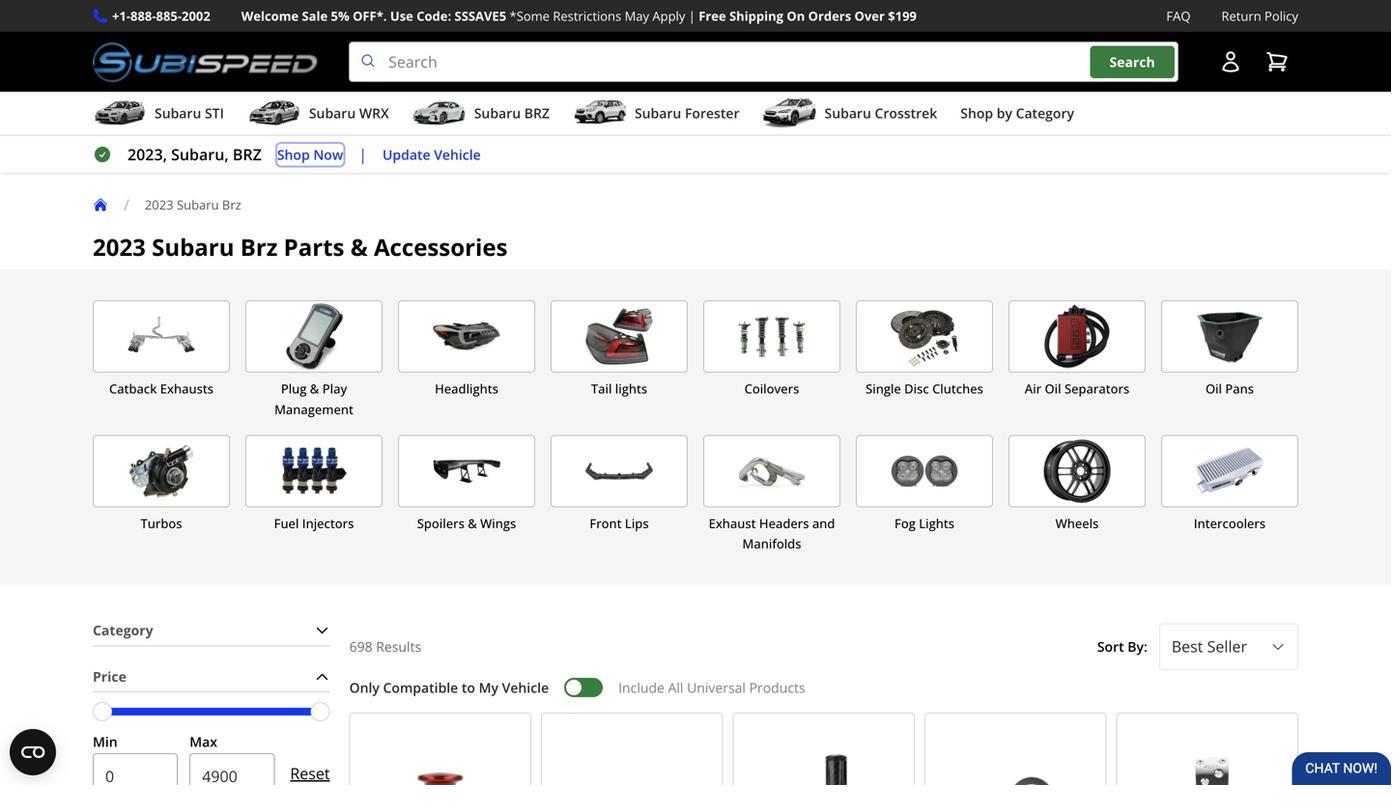 Task type: describe. For each thing, give the bounding box(es) containing it.
faq
[[1166, 7, 1191, 25]]

search button
[[1090, 46, 1174, 78]]

search
[[1109, 53, 1155, 71]]

spoilers
[[417, 515, 464, 532]]

only compatible to my vehicle
[[349, 678, 549, 697]]

sort
[[1097, 637, 1124, 656]]

exhaust headers and manifolds image
[[704, 436, 839, 507]]

single disc clutches image
[[857, 302, 992, 372]]

home image
[[93, 197, 108, 213]]

catback
[[109, 380, 157, 398]]

fuel injectors button
[[245, 435, 383, 554]]

oil inside oil pans button
[[1205, 380, 1222, 398]]

shipping
[[729, 7, 783, 25]]

exhaust headers and manifolds
[[709, 515, 835, 553]]

exhausts
[[160, 380, 213, 398]]

compatible
[[383, 678, 458, 697]]

fog lights image
[[857, 436, 992, 507]]

wheels button
[[1008, 435, 1146, 554]]

2002
[[182, 7, 210, 25]]

shop now
[[277, 145, 343, 163]]

return
[[1221, 7, 1261, 25]]

code:
[[417, 7, 451, 25]]

parts
[[284, 231, 344, 263]]

on
[[787, 7, 805, 25]]

faq link
[[1166, 6, 1191, 26]]

tail lights button
[[551, 301, 688, 420]]

fuel injectors image
[[246, 436, 382, 507]]

update
[[383, 145, 430, 163]]

subaru sti button
[[93, 96, 224, 134]]

category button
[[93, 616, 330, 646]]

subaru,
[[171, 144, 229, 165]]

subaru for subaru wrx
[[309, 104, 356, 122]]

+1-888-885-2002
[[112, 7, 210, 25]]

& for plug & play management
[[310, 380, 319, 398]]

open widget image
[[10, 729, 56, 776]]

intercoolers image
[[1162, 436, 1297, 507]]

include all universal products
[[618, 678, 805, 697]]

subispeed logo image
[[93, 42, 318, 82]]

return policy link
[[1221, 6, 1298, 26]]

a subaru wrx thumbnail image image
[[247, 99, 301, 128]]

*some
[[510, 7, 550, 25]]

oil pans image
[[1162, 302, 1297, 372]]

catback exhausts image
[[94, 302, 229, 372]]

fog lights button
[[856, 435, 993, 554]]

category
[[93, 621, 153, 640]]

disc
[[904, 380, 929, 398]]

shop by category
[[960, 104, 1074, 122]]

turbos button
[[93, 435, 230, 554]]

oil pans button
[[1161, 301, 1298, 420]]

off*.
[[353, 7, 387, 25]]

0 vertical spatial &
[[350, 231, 368, 263]]

olm satin series carbon ebrake handle w/ black button - 2015-2021 subaru wrx / sti / 2013-2021 scion fr-s / subaru brz / toyota 86 / 2014-2018 forester / 2013-2017 crosstrek image
[[741, 722, 906, 785]]

tail lights image
[[552, 302, 687, 372]]

include
[[618, 678, 664, 697]]

cusco e-brake replacement button (red, blue, silver) - 2015+ wrx / 2015+ sti-red image
[[358, 722, 523, 785]]

air oil separators button
[[1008, 301, 1146, 420]]

698
[[349, 637, 372, 656]]

sort by:
[[1097, 637, 1147, 656]]

shop for shop now
[[277, 145, 310, 163]]

vehicle inside button
[[434, 145, 481, 163]]

subaru sti
[[155, 104, 224, 122]]

headlights image
[[399, 302, 534, 372]]

air
[[1025, 380, 1041, 398]]

return policy
[[1221, 7, 1298, 25]]

cusco sports accelerator pedal - 2013-2022 scion fr-s / subaru brz / toyota gr86 image
[[1125, 722, 1290, 785]]

sale
[[302, 7, 328, 25]]

over
[[854, 7, 885, 25]]

air oil separators image
[[1009, 302, 1145, 372]]

subaru wrx button
[[247, 96, 389, 134]]

maximum slider
[[311, 702, 330, 722]]

subaru brz
[[474, 104, 550, 122]]

a subaru brz thumbnail image image
[[412, 99, 466, 128]]

max
[[190, 733, 217, 751]]

1 vertical spatial brz
[[233, 144, 262, 165]]

use
[[390, 7, 413, 25]]

exhaust
[[709, 515, 756, 532]]

manifolds
[[742, 535, 801, 553]]

turbos
[[141, 515, 182, 532]]

plug & play management button
[[245, 301, 383, 420]]

headlights button
[[398, 301, 535, 420]]

coilovers image
[[704, 302, 839, 372]]

2023 for 2023 subaru brz parts & accessories
[[93, 231, 146, 263]]

698 results
[[349, 637, 421, 656]]

fuel
[[274, 515, 299, 532]]

2023 subaru brz
[[145, 196, 241, 214]]

subaru crosstrek button
[[763, 96, 937, 134]]

Select... button
[[1159, 624, 1298, 670]]

fog lights
[[895, 515, 954, 532]]

reset button
[[290, 751, 330, 785]]

intercoolers
[[1194, 515, 1266, 532]]

single disc clutches button
[[856, 301, 993, 420]]

price button
[[93, 662, 330, 692]]

single
[[866, 380, 901, 398]]

0 vertical spatial |
[[688, 7, 695, 25]]

air oil separators
[[1025, 380, 1129, 398]]

shop for shop by category
[[960, 104, 993, 122]]

update vehicle
[[383, 145, 481, 163]]



Task type: vqa. For each thing, say whether or not it's contained in the screenshot.
topmost the "2023"
yes



Task type: locate. For each thing, give the bounding box(es) containing it.
subaru left sti
[[155, 104, 201, 122]]

3 subaru from the left
[[474, 104, 521, 122]]

1 horizontal spatial shop
[[960, 104, 993, 122]]

subaru brz button
[[412, 96, 550, 134]]

spoilers & wings
[[417, 515, 516, 532]]

intercoolers button
[[1161, 435, 1298, 554]]

vehicle down a subaru brz thumbnail image
[[434, 145, 481, 163]]

brz left a subaru forester thumbnail image
[[524, 104, 550, 122]]

1 horizontal spatial brz
[[524, 104, 550, 122]]

0 horizontal spatial &
[[310, 380, 319, 398]]

0 vertical spatial vehicle
[[434, 145, 481, 163]]

subaru wrx
[[309, 104, 389, 122]]

shop left now
[[277, 145, 310, 163]]

1 horizontal spatial oil
[[1205, 380, 1222, 398]]

shop by category button
[[960, 96, 1074, 134]]

free
[[699, 7, 726, 25]]

0 horizontal spatial shop
[[277, 145, 310, 163]]

sti
[[205, 104, 224, 122]]

welcome
[[241, 7, 299, 25]]

oil left pans
[[1205, 380, 1222, 398]]

plug & play management image
[[246, 302, 382, 372]]

vehicle
[[434, 145, 481, 163], [502, 678, 549, 697]]

separators
[[1064, 380, 1129, 398]]

shop inside dropdown button
[[960, 104, 993, 122]]

+1-
[[112, 7, 130, 25]]

1 vertical spatial vehicle
[[502, 678, 549, 697]]

4 subaru from the left
[[635, 104, 681, 122]]

subaru for 2023 subaru brz
[[177, 196, 219, 214]]

1 vertical spatial shop
[[277, 145, 310, 163]]

2023,
[[128, 144, 167, 165]]

subaru for subaru brz
[[474, 104, 521, 122]]

0 vertical spatial shop
[[960, 104, 993, 122]]

minimum slider
[[93, 702, 112, 722]]

0 vertical spatial brz
[[222, 196, 241, 214]]

tail
[[591, 380, 612, 398]]

subaru for 2023 subaru brz parts & accessories
[[152, 231, 234, 263]]

subaru for subaru sti
[[155, 104, 201, 122]]

subaru right a subaru crosstrek thumbnail image
[[824, 104, 871, 122]]

2 oil from the left
[[1205, 380, 1222, 398]]

2023 down /
[[93, 231, 146, 263]]

/
[[124, 194, 129, 215]]

Min text field
[[93, 753, 178, 785]]

1 vertical spatial 2023
[[93, 231, 146, 263]]

1 vertical spatial |
[[359, 144, 367, 165]]

price
[[93, 667, 126, 686]]

oil pans
[[1205, 380, 1254, 398]]

0 horizontal spatial vehicle
[[434, 145, 481, 163]]

a subaru forester thumbnail image image
[[573, 99, 627, 128]]

$199
[[888, 7, 917, 25]]

subaru left forester
[[635, 104, 681, 122]]

brz down subaru,
[[222, 196, 241, 214]]

shop left 'by'
[[960, 104, 993, 122]]

oil right air in the right of the page
[[1045, 380, 1061, 398]]

by:
[[1128, 637, 1147, 656]]

brz for 2023 subaru brz
[[222, 196, 241, 214]]

a subaru sti thumbnail image image
[[93, 99, 147, 128]]

5%
[[331, 7, 349, 25]]

perrin loop dipstick handle black image
[[933, 722, 1098, 785]]

2023 for 2023 subaru brz
[[145, 196, 173, 214]]

policy
[[1265, 7, 1298, 25]]

subaru down 2023 subaru brz at the left of the page
[[152, 231, 234, 263]]

subaru
[[177, 196, 219, 214], [152, 231, 234, 263]]

min
[[93, 733, 118, 751]]

1 vertical spatial brz
[[240, 231, 278, 263]]

to
[[462, 678, 475, 697]]

2023 right /
[[145, 196, 173, 214]]

vehicle right my
[[502, 678, 549, 697]]

select... image
[[1270, 639, 1286, 655]]

5 subaru from the left
[[824, 104, 871, 122]]

0 vertical spatial brz
[[524, 104, 550, 122]]

front lips
[[590, 515, 649, 532]]

brz inside dropdown button
[[524, 104, 550, 122]]

subaru crosstrek
[[824, 104, 937, 122]]

2 subaru from the left
[[309, 104, 356, 122]]

exhaust headers and manifolds button
[[703, 435, 840, 554]]

subaru right a subaru brz thumbnail image
[[474, 104, 521, 122]]

pans
[[1225, 380, 1254, 398]]

accessories
[[374, 231, 508, 263]]

888-
[[130, 7, 156, 25]]

sssave5
[[455, 7, 506, 25]]

brz right subaru,
[[233, 144, 262, 165]]

spoilers & wings image
[[399, 436, 534, 507]]

update vehicle button
[[383, 144, 481, 166]]

& inside plug & play management
[[310, 380, 319, 398]]

0 vertical spatial subaru
[[177, 196, 219, 214]]

brz left parts
[[240, 231, 278, 263]]

apply
[[652, 7, 685, 25]]

subaru up now
[[309, 104, 356, 122]]

& inside button
[[468, 515, 477, 532]]

& left wings
[[468, 515, 477, 532]]

may
[[625, 7, 649, 25]]

oil inside "air oil separators" button
[[1045, 380, 1061, 398]]

1 vertical spatial subaru
[[152, 231, 234, 263]]

welcome sale 5% off*. use code: sssave5 *some restrictions may apply | free shipping on orders over $199
[[241, 7, 917, 25]]

a subaru crosstrek thumbnail image image
[[763, 99, 817, 128]]

2023, subaru, brz
[[128, 144, 262, 165]]

1 horizontal spatial |
[[688, 7, 695, 25]]

front lips image
[[552, 436, 687, 507]]

subaru down subaru,
[[177, 196, 219, 214]]

injectors
[[302, 515, 354, 532]]

2 horizontal spatial &
[[468, 515, 477, 532]]

2 vertical spatial &
[[468, 515, 477, 532]]

front lips button
[[551, 435, 688, 554]]

subaru for subaru crosstrek
[[824, 104, 871, 122]]

lips
[[625, 515, 649, 532]]

all
[[668, 678, 683, 697]]

subaru for subaru forester
[[635, 104, 681, 122]]

catback exhausts
[[109, 380, 213, 398]]

1 vertical spatial &
[[310, 380, 319, 398]]

plug & play management
[[274, 380, 353, 418]]

tail lights
[[591, 380, 647, 398]]

| left free
[[688, 7, 695, 25]]

catback exhausts button
[[93, 301, 230, 420]]

products
[[749, 678, 805, 697]]

0 vertical spatial 2023
[[145, 196, 173, 214]]

& for spoilers & wings
[[468, 515, 477, 532]]

lights
[[919, 515, 954, 532]]

0 horizontal spatial oil
[[1045, 380, 1061, 398]]

| right now
[[359, 144, 367, 165]]

now
[[313, 145, 343, 163]]

search input field
[[349, 42, 1179, 82]]

Max text field
[[190, 753, 275, 785]]

clutches
[[932, 380, 983, 398]]

management
[[274, 401, 353, 418]]

only
[[349, 678, 380, 697]]

my
[[479, 678, 498, 697]]

brz
[[524, 104, 550, 122], [233, 144, 262, 165]]

1 horizontal spatial vehicle
[[502, 678, 549, 697]]

single disc clutches
[[866, 380, 983, 398]]

& left play
[[310, 380, 319, 398]]

lights
[[615, 380, 647, 398]]

subaru forester button
[[573, 96, 739, 134]]

coilovers button
[[703, 301, 840, 420]]

category
[[1016, 104, 1074, 122]]

0 horizontal spatial brz
[[233, 144, 262, 165]]

brz for 2023 subaru brz parts & accessories
[[240, 231, 278, 263]]

0 horizontal spatial |
[[359, 144, 367, 165]]

orders
[[808, 7, 851, 25]]

wheels image
[[1009, 436, 1145, 507]]

fuel injectors
[[274, 515, 354, 532]]

play
[[322, 380, 347, 398]]

button image
[[1219, 50, 1242, 74]]

1 horizontal spatial &
[[350, 231, 368, 263]]

results
[[376, 637, 421, 656]]

1 oil from the left
[[1045, 380, 1061, 398]]

|
[[688, 7, 695, 25], [359, 144, 367, 165]]

1 subaru from the left
[[155, 104, 201, 122]]

wheels
[[1055, 515, 1099, 532]]

and
[[812, 515, 835, 532]]

& right parts
[[350, 231, 368, 263]]

turbos image
[[94, 436, 229, 507]]

reset
[[290, 763, 330, 784]]



